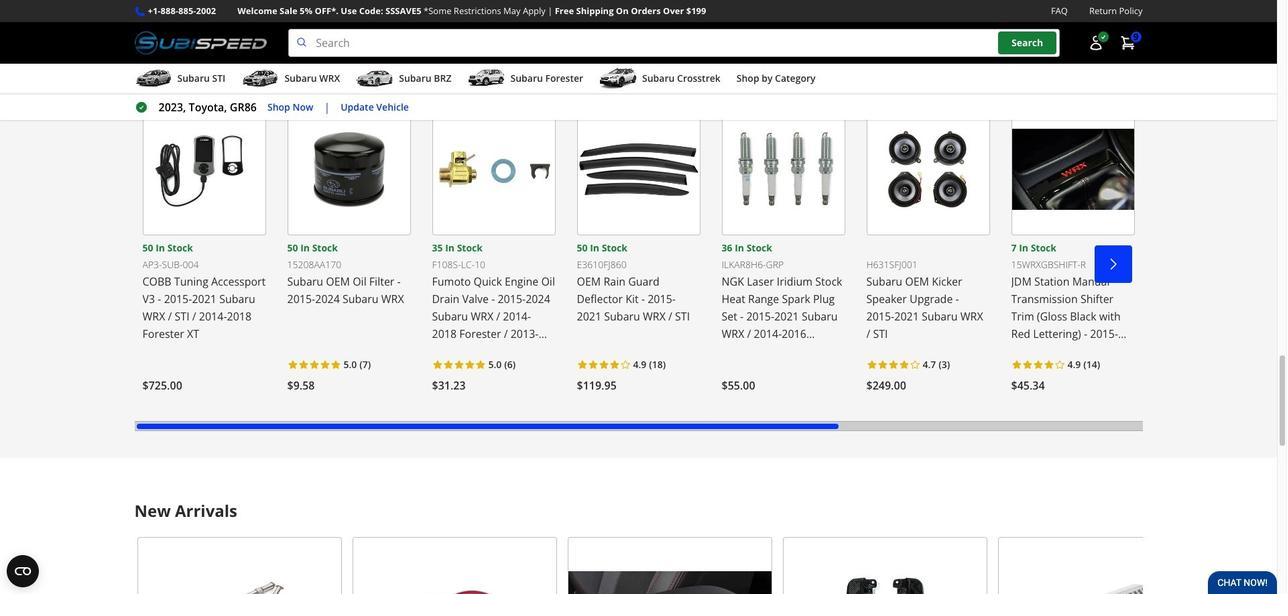 Task type: describe. For each thing, give the bounding box(es) containing it.
jdm station manual transmission shifter trim (gloss black with red lettering) - 2015-2021 subaru wrx image
[[1012, 103, 1135, 235]]

button image
[[1088, 35, 1104, 51]]

a subaru sti thumbnail image image
[[134, 68, 172, 89]]

a subaru crosstrek thumbnail image image
[[600, 68, 637, 89]]

subispeed logo image
[[134, 29, 267, 57]]

cobb tuning accessport v3 - 2015-2021 subaru wrx / sti / 2014-2018 forester xt image
[[143, 103, 266, 235]]

a subaru forester thumbnail image image
[[468, 68, 505, 89]]



Task type: vqa. For each thing, say whether or not it's contained in the screenshot.
8 Reviews Reviews
no



Task type: locate. For each thing, give the bounding box(es) containing it.
a subaru wrx thumbnail image image
[[242, 68, 279, 89]]

subaru oem kicker speaker upgrade - 2015-2021 subaru wrx / sti image
[[867, 103, 990, 235]]

a subaru brz thumbnail image image
[[356, 68, 394, 89]]

subaru oem oil filter - 2015-2024 subaru wrx image
[[287, 103, 411, 235]]

oem rain guard deflector kit - 2015-2021 subaru wrx / sti image
[[577, 103, 701, 235]]

ngk laser iridium stock heat range spark plug set - 2015-2021 subaru wrx / 2014-2016 forester xt image
[[722, 103, 845, 235]]

search input field
[[289, 29, 1060, 57]]

open widget image
[[7, 555, 39, 588]]

fumoto quick engine oil drain valve - 2015-2024 subaru wrx / 2014-2018 forester / 2013-2016 scion fr-s / 2013-2020 subaru brz / 2017-2019 toyota 86 image
[[432, 103, 556, 235]]



